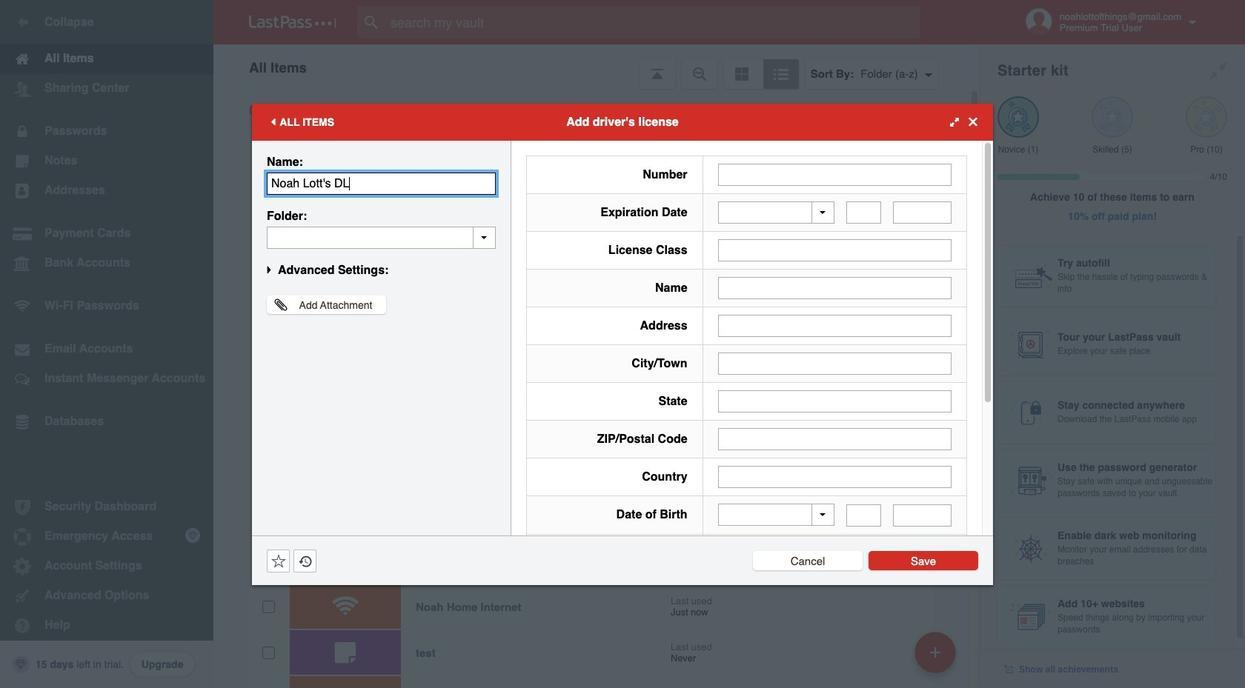 Task type: locate. For each thing, give the bounding box(es) containing it.
new item image
[[931, 648, 941, 658]]

Search search field
[[357, 6, 950, 39]]

None text field
[[267, 172, 496, 195], [847, 202, 882, 224], [718, 240, 952, 262], [718, 277, 952, 300], [718, 315, 952, 337], [718, 353, 952, 375], [718, 391, 952, 413], [718, 429, 952, 451], [718, 466, 952, 489], [267, 172, 496, 195], [847, 202, 882, 224], [718, 240, 952, 262], [718, 277, 952, 300], [718, 315, 952, 337], [718, 353, 952, 375], [718, 391, 952, 413], [718, 429, 952, 451], [718, 466, 952, 489]]

main navigation navigation
[[0, 0, 214, 689]]

None text field
[[718, 164, 952, 186], [894, 202, 952, 224], [267, 227, 496, 249], [847, 505, 882, 527], [894, 505, 952, 527], [718, 164, 952, 186], [894, 202, 952, 224], [267, 227, 496, 249], [847, 505, 882, 527], [894, 505, 952, 527]]

dialog
[[252, 103, 994, 689]]

new item navigation
[[910, 628, 965, 689]]



Task type: describe. For each thing, give the bounding box(es) containing it.
lastpass image
[[249, 16, 337, 29]]

search my vault text field
[[357, 6, 950, 39]]

vault options navigation
[[214, 44, 980, 89]]



